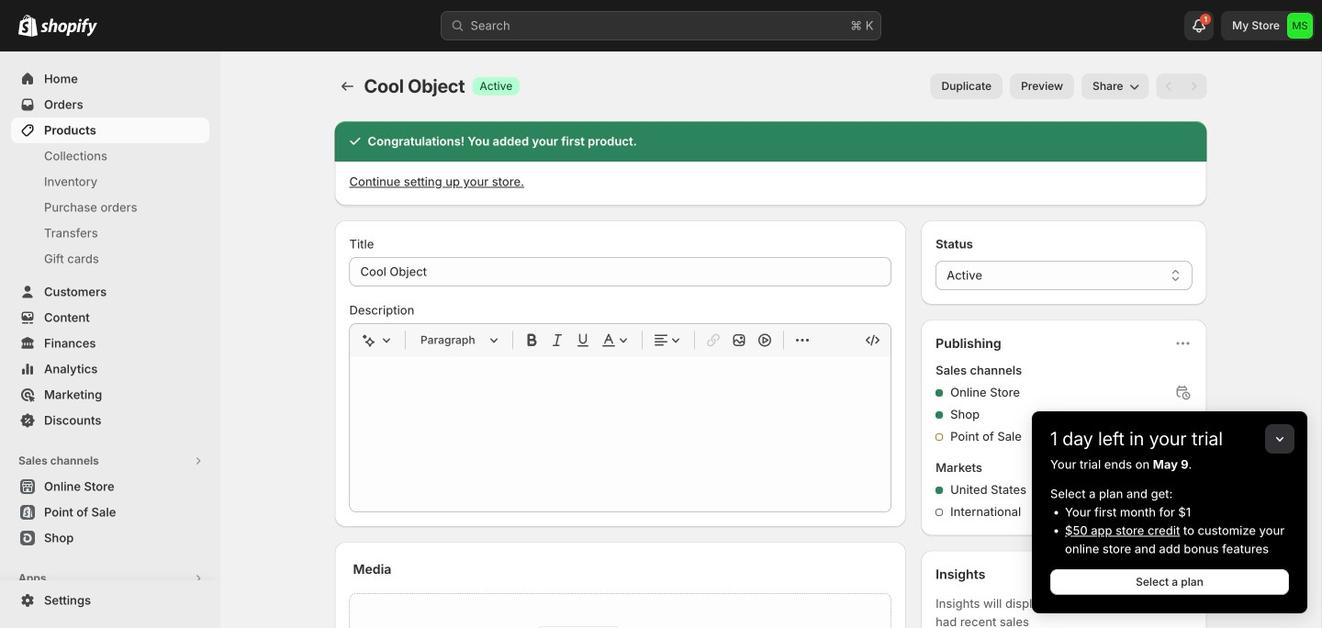 Task type: describe. For each thing, give the bounding box(es) containing it.
0 horizontal spatial shopify image
[[18, 14, 38, 37]]

Short sleeve t-shirt text field
[[350, 257, 892, 287]]

1 horizontal spatial shopify image
[[40, 18, 97, 37]]



Task type: locate. For each thing, give the bounding box(es) containing it.
shopify image
[[18, 14, 38, 37], [40, 18, 97, 37]]

next image
[[1185, 77, 1204, 96]]

previous image
[[1161, 77, 1179, 96]]

my store image
[[1288, 13, 1314, 39]]



